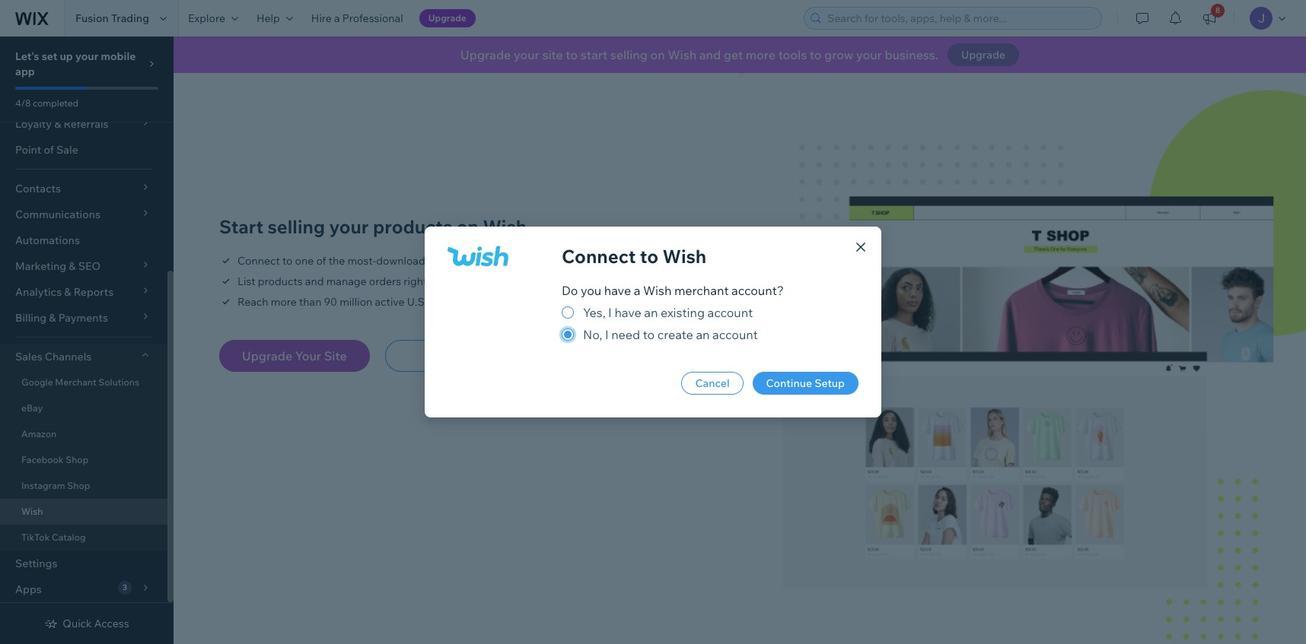 Task type: vqa. For each thing, say whether or not it's contained in the screenshot.
Instagram Shop's Shop
yes



Task type: locate. For each thing, give the bounding box(es) containing it.
sidebar element
[[0, 0, 174, 645]]

set
[[42, 49, 57, 63]]

shop down amazon "link"
[[66, 454, 88, 466]]

than
[[299, 295, 322, 309]]

the
[[329, 254, 345, 268], [528, 254, 544, 268]]

1 vertical spatial upgrade button
[[948, 43, 1019, 66]]

more
[[746, 47, 776, 62], [271, 295, 297, 309]]

site
[[542, 47, 563, 62]]

to left one
[[282, 254, 293, 268]]

1 vertical spatial more
[[271, 295, 297, 309]]

mobile
[[101, 49, 136, 63]]

merchant
[[674, 283, 729, 298]]

a
[[334, 11, 340, 25], [634, 283, 640, 298]]

products inside connect to one of the most-downloaded shopping apps in the world list products and manage orders right from your dashboard reach more than 90 million active u.s. shoppers
[[258, 275, 303, 288]]

the right in
[[528, 254, 544, 268]]

start selling your products on wish
[[219, 216, 527, 239]]

your inside connect to one of the most-downloaded shopping apps in the world list products and manage orders right from your dashboard reach more than 90 million active u.s. shoppers
[[456, 275, 478, 288]]

and inside connect to one of the most-downloaded shopping apps in the world list products and manage orders right from your dashboard reach more than 90 million active u.s. shoppers
[[305, 275, 324, 288]]

4/8 completed
[[15, 97, 78, 109]]

0 horizontal spatial a
[[334, 11, 340, 25]]

wish
[[668, 47, 697, 62], [483, 216, 527, 239], [663, 245, 707, 268], [643, 283, 672, 298], [21, 506, 43, 518]]

from
[[430, 275, 453, 288]]

1 vertical spatial i
[[605, 327, 609, 343]]

on up shopping on the left of page
[[457, 216, 479, 239]]

0 vertical spatial i
[[608, 305, 612, 320]]

have for an
[[615, 305, 641, 320]]

0 vertical spatial a
[[334, 11, 340, 25]]

8 button
[[1193, 0, 1226, 37]]

4/8
[[15, 97, 31, 109]]

selling up one
[[268, 216, 325, 239]]

hire
[[311, 11, 332, 25]]

the up manage
[[329, 254, 345, 268]]

sales channels
[[15, 350, 92, 364]]

of
[[44, 143, 54, 157], [316, 254, 326, 268]]

and up the than
[[305, 275, 324, 288]]

of inside "link"
[[44, 143, 54, 157]]

selling right start
[[610, 47, 648, 62]]

connect to one of the most-downloaded shopping apps in the world list products and manage orders right from your dashboard reach more than 90 million active u.s. shoppers
[[237, 254, 575, 309]]

to
[[566, 47, 578, 62], [810, 47, 822, 62], [640, 245, 658, 268], [282, 254, 293, 268], [643, 327, 655, 343]]

upgrade button right professional
[[419, 9, 476, 27]]

and left get
[[699, 47, 721, 62]]

active
[[375, 295, 405, 309]]

do
[[562, 283, 578, 298]]

to up do you have a wish merchant account?
[[640, 245, 658, 268]]

cancel button
[[682, 372, 743, 395]]

trading
[[111, 11, 149, 25]]

upgrade your site
[[242, 348, 347, 364]]

right
[[404, 275, 427, 288]]

instagram shop
[[21, 480, 90, 492]]

manage
[[326, 275, 367, 288]]

do you have a wish merchant account?
[[562, 283, 784, 298]]

0 horizontal spatial the
[[329, 254, 345, 268]]

0 horizontal spatial more
[[271, 295, 297, 309]]

hire a professional
[[311, 11, 403, 25]]

0 vertical spatial of
[[44, 143, 54, 157]]

to right tools
[[810, 47, 822, 62]]

more left the than
[[271, 295, 297, 309]]

your right the up
[[75, 49, 98, 63]]

continue setup button
[[752, 372, 859, 395]]

connect to wish
[[562, 245, 707, 268]]

connect inside connect to one of the most-downloaded shopping apps in the world list products and manage orders right from your dashboard reach more than 90 million active u.s. shoppers
[[237, 254, 280, 268]]

have right you
[[604, 283, 631, 298]]

shop
[[66, 454, 88, 466], [67, 480, 90, 492]]

0 vertical spatial an
[[644, 305, 658, 320]]

on right start
[[650, 47, 665, 62]]

products down one
[[258, 275, 303, 288]]

products
[[373, 216, 452, 239], [258, 275, 303, 288]]

your left site
[[514, 47, 540, 62]]

upgrade your site to start selling on wish and get more tools to grow your business.
[[461, 47, 938, 62]]

1 vertical spatial and
[[305, 275, 324, 288]]

0 horizontal spatial an
[[644, 305, 658, 320]]

1 vertical spatial have
[[615, 305, 641, 320]]

downloaded
[[376, 254, 438, 268]]

tools
[[778, 47, 807, 62]]

1 vertical spatial products
[[258, 275, 303, 288]]

up
[[60, 49, 73, 63]]

yes,
[[583, 305, 606, 320]]

of left sale
[[44, 143, 54, 157]]

upgrade down search for tools, apps, help & more... 'field'
[[961, 48, 1005, 62]]

a down connect to wish
[[634, 283, 640, 298]]

1 vertical spatial an
[[696, 327, 710, 343]]

products up downloaded
[[373, 216, 452, 239]]

wish up yes, i have an existing account
[[643, 283, 672, 298]]

0 vertical spatial upgrade button
[[419, 9, 476, 27]]

a right the hire
[[334, 11, 340, 25]]

shop down facebook shop link
[[67, 480, 90, 492]]

help button
[[247, 0, 302, 37]]

1 vertical spatial shop
[[67, 480, 90, 492]]

1 horizontal spatial the
[[528, 254, 544, 268]]

1 horizontal spatial products
[[373, 216, 452, 239]]

0 vertical spatial shop
[[66, 454, 88, 466]]

1 horizontal spatial on
[[650, 47, 665, 62]]

explore
[[188, 11, 225, 25]]

google merchant solutions link
[[0, 370, 167, 396]]

an
[[644, 305, 658, 320], [696, 327, 710, 343]]

connect up you
[[562, 245, 636, 268]]

ebay link
[[0, 396, 167, 422]]

professional
[[342, 11, 403, 25]]

need
[[611, 327, 640, 343]]

1 horizontal spatial upgrade button
[[948, 43, 1019, 66]]

connect
[[562, 245, 636, 268], [237, 254, 280, 268]]

1 vertical spatial selling
[[268, 216, 325, 239]]

i right yes,
[[608, 305, 612, 320]]

quick access
[[63, 617, 129, 631]]

Search for tools, apps, help & more... field
[[823, 8, 1097, 29]]

connect up list
[[237, 254, 280, 268]]

0 horizontal spatial and
[[305, 275, 324, 288]]

apps
[[490, 254, 514, 268]]

wish link
[[0, 499, 167, 525]]

1 vertical spatial of
[[316, 254, 326, 268]]

connect for connect to wish
[[562, 245, 636, 268]]

sales channels button
[[0, 344, 167, 370]]

upgrade
[[428, 12, 467, 24], [461, 47, 511, 62], [961, 48, 1005, 62], [242, 348, 292, 364]]

to inside connect to one of the most-downloaded shopping apps in the world list products and manage orders right from your dashboard reach more than 90 million active u.s. shoppers
[[282, 254, 293, 268]]

1 horizontal spatial an
[[696, 327, 710, 343]]

0 vertical spatial and
[[699, 47, 721, 62]]

1 horizontal spatial a
[[634, 283, 640, 298]]

0 vertical spatial more
[[746, 47, 776, 62]]

your down shopping on the left of page
[[456, 275, 478, 288]]

0 vertical spatial have
[[604, 283, 631, 298]]

0 horizontal spatial connect
[[237, 254, 280, 268]]

1 horizontal spatial of
[[316, 254, 326, 268]]

0 horizontal spatial selling
[[268, 216, 325, 239]]

0 horizontal spatial of
[[44, 143, 54, 157]]

0 vertical spatial selling
[[610, 47, 648, 62]]

of right one
[[316, 254, 326, 268]]

upgrade left your
[[242, 348, 292, 364]]

an up no, i need to create an account
[[644, 305, 658, 320]]

have up need at the bottom left
[[615, 305, 641, 320]]

upgrade button
[[419, 9, 476, 27], [948, 43, 1019, 66]]

your inside let's set up your mobile app
[[75, 49, 98, 63]]

access
[[94, 617, 129, 631]]

settings link
[[0, 551, 167, 577]]

0 horizontal spatial on
[[457, 216, 479, 239]]

more right get
[[746, 47, 776, 62]]

1 horizontal spatial connect
[[562, 245, 636, 268]]

0 horizontal spatial products
[[258, 275, 303, 288]]

upgrade button down search for tools, apps, help & more... 'field'
[[948, 43, 1019, 66]]

shop inside instagram shop link
[[67, 480, 90, 492]]

an right create at bottom
[[696, 327, 710, 343]]

and
[[699, 47, 721, 62], [305, 275, 324, 288]]

selling
[[610, 47, 648, 62], [268, 216, 325, 239]]

1 vertical spatial on
[[457, 216, 479, 239]]

wish up tiktok at the left of the page
[[21, 506, 43, 518]]

in
[[517, 254, 526, 268]]

get
[[724, 47, 743, 62]]

point of sale link
[[0, 137, 167, 163]]

0 vertical spatial products
[[373, 216, 452, 239]]

have
[[604, 283, 631, 298], [615, 305, 641, 320]]

i for yes,
[[608, 305, 612, 320]]

i right "no,"
[[605, 327, 609, 343]]

0 vertical spatial on
[[650, 47, 665, 62]]

your
[[295, 348, 321, 364]]

your
[[514, 47, 540, 62], [856, 47, 882, 62], [75, 49, 98, 63], [329, 216, 369, 239], [456, 275, 478, 288]]

site
[[324, 348, 347, 364]]

shop inside facebook shop link
[[66, 454, 88, 466]]



Task type: describe. For each thing, give the bounding box(es) containing it.
account?
[[732, 283, 784, 298]]

tiktok
[[21, 532, 50, 543]]

1 horizontal spatial and
[[699, 47, 721, 62]]

start
[[219, 216, 263, 239]]

facebook
[[21, 454, 64, 466]]

i for no,
[[605, 327, 609, 343]]

continue setup
[[766, 377, 845, 390]]

90
[[324, 295, 337, 309]]

solutions
[[98, 377, 139, 388]]

grow
[[824, 47, 854, 62]]

1 horizontal spatial selling
[[610, 47, 648, 62]]

1 vertical spatial a
[[634, 283, 640, 298]]

to right need at the bottom left
[[643, 327, 655, 343]]

quick access button
[[44, 617, 129, 631]]

start
[[580, 47, 608, 62]]

let's
[[15, 49, 39, 63]]

world
[[547, 254, 575, 268]]

0 vertical spatial account
[[708, 305, 753, 320]]

amazon
[[21, 429, 56, 440]]

most-
[[347, 254, 376, 268]]

1 vertical spatial account
[[713, 327, 758, 343]]

completed
[[33, 97, 78, 109]]

instagram shop link
[[0, 473, 167, 499]]

your up most-
[[329, 216, 369, 239]]

8
[[1216, 5, 1220, 15]]

wish up do you have a wish merchant account?
[[663, 245, 707, 268]]

0 horizontal spatial upgrade button
[[419, 9, 476, 27]]

one
[[295, 254, 314, 268]]

merchant
[[55, 377, 96, 388]]

sales
[[15, 350, 42, 364]]

have for a
[[604, 283, 631, 298]]

to right site
[[566, 47, 578, 62]]

shopping
[[441, 254, 487, 268]]

point of sale
[[15, 143, 78, 157]]

app
[[15, 65, 35, 78]]

shop for facebook shop
[[66, 454, 88, 466]]

point
[[15, 143, 41, 157]]

wish inside "link"
[[21, 506, 43, 518]]

2 the from the left
[[528, 254, 544, 268]]

1 the from the left
[[329, 254, 345, 268]]

create
[[657, 327, 693, 343]]

help
[[256, 11, 280, 25]]

upgrade right professional
[[428, 12, 467, 24]]

wish left get
[[668, 47, 697, 62]]

quick
[[63, 617, 92, 631]]

list
[[237, 275, 256, 288]]

connect for connect to one of the most-downloaded shopping apps in the world list products and manage orders right from your dashboard reach more than 90 million active u.s. shoppers
[[237, 254, 280, 268]]

settings
[[15, 557, 57, 571]]

cancel
[[695, 377, 730, 390]]

no,
[[583, 327, 602, 343]]

catalog
[[52, 532, 86, 543]]

automations
[[15, 234, 80, 247]]

million
[[340, 295, 372, 309]]

you
[[581, 283, 602, 298]]

ebay
[[21, 403, 43, 414]]

tiktok catalog link
[[0, 525, 167, 551]]

yes, i have an existing account
[[583, 305, 753, 320]]

instagram
[[21, 480, 65, 492]]

facebook shop
[[21, 454, 88, 466]]

reach
[[237, 295, 268, 309]]

setup
[[815, 377, 845, 390]]

business.
[[885, 47, 938, 62]]

more inside connect to one of the most-downloaded shopping apps in the world list products and manage orders right from your dashboard reach more than 90 million active u.s. shoppers
[[271, 295, 297, 309]]

sale
[[56, 143, 78, 157]]

upgrade left site
[[461, 47, 511, 62]]

channels
[[45, 350, 92, 364]]

fusion
[[75, 11, 109, 25]]

fusion trading
[[75, 11, 149, 25]]

orders
[[369, 275, 401, 288]]

let's set up your mobile app
[[15, 49, 136, 78]]

upgrade your site button
[[219, 340, 370, 372]]

tiktok catalog
[[21, 532, 86, 543]]

wish up the apps
[[483, 216, 527, 239]]

google
[[21, 377, 53, 388]]

shoppers
[[429, 295, 476, 309]]

facebook shop link
[[0, 448, 167, 473]]

your right grow
[[856, 47, 882, 62]]

no, i need to create an account
[[583, 327, 758, 343]]

shop for instagram shop
[[67, 480, 90, 492]]

automations link
[[0, 228, 167, 253]]

1 horizontal spatial more
[[746, 47, 776, 62]]

of inside connect to one of the most-downloaded shopping apps in the world list products and manage orders right from your dashboard reach more than 90 million active u.s. shoppers
[[316, 254, 326, 268]]

existing
[[661, 305, 705, 320]]

upgrade inside upgrade your site button
[[242, 348, 292, 364]]

google merchant solutions
[[21, 377, 139, 388]]

dashboard
[[480, 275, 534, 288]]

u.s.
[[407, 295, 427, 309]]

hire a professional link
[[302, 0, 412, 37]]



